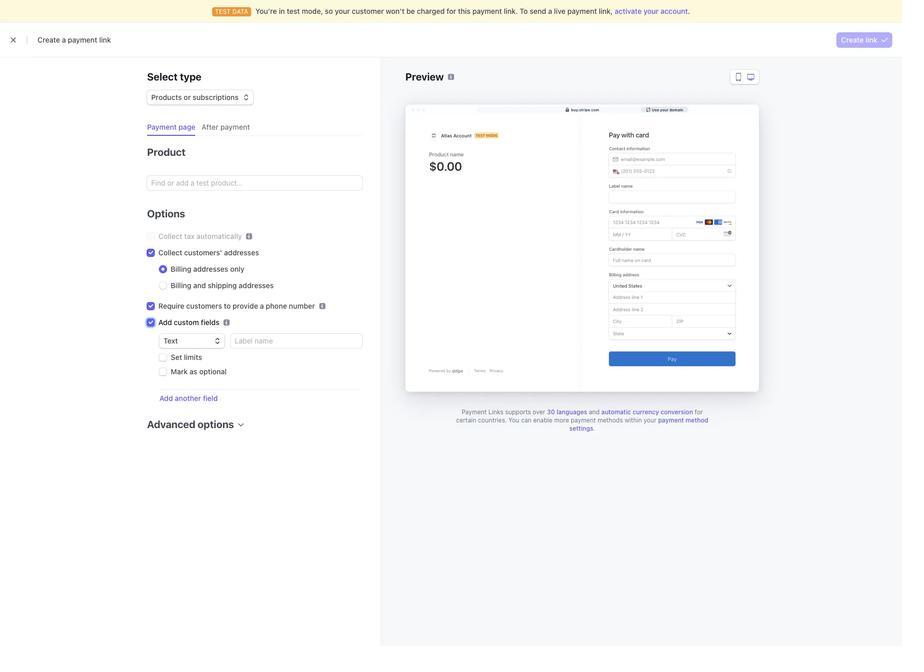 Task type: describe. For each thing, give the bounding box(es) containing it.
another
[[175, 394, 201, 403]]

customer
[[352, 7, 384, 15]]

after payment
[[202, 123, 250, 131]]

supports
[[505, 408, 531, 416]]

1 vertical spatial .
[[594, 425, 595, 432]]

more
[[555, 416, 569, 424]]

this
[[458, 7, 471, 15]]

tax
[[184, 232, 195, 240]]

phone
[[266, 302, 287, 310]]

you're in test mode, so your customer won't be charged for this payment link. to send a live payment link, activate your account .
[[255, 7, 690, 15]]

to
[[520, 7, 528, 15]]

page
[[179, 123, 196, 131]]

advanced options
[[147, 418, 234, 430]]

your right activate
[[644, 7, 659, 15]]

limits
[[184, 353, 202, 361]]

field
[[203, 394, 218, 403]]

billing and shipping addresses
[[171, 281, 274, 290]]

methods
[[598, 416, 623, 424]]

preview
[[406, 71, 444, 83]]

mode,
[[302, 7, 323, 15]]

payment inside payment method settings
[[658, 416, 684, 424]]

your inside "for certain countries. you can enable more payment methods within your"
[[644, 416, 657, 424]]

options
[[198, 418, 234, 430]]

your right so
[[335, 7, 350, 15]]

add another field
[[159, 394, 218, 403]]

account
[[661, 7, 688, 15]]

0 vertical spatial addresses
[[224, 248, 259, 257]]

after
[[202, 123, 219, 131]]

settings
[[570, 425, 594, 432]]

payment method settings link
[[570, 416, 709, 432]]

use
[[652, 107, 659, 112]]

2 horizontal spatial a
[[548, 7, 552, 15]]

provide
[[233, 302, 258, 310]]

set
[[171, 353, 182, 361]]

be
[[407, 7, 415, 15]]

domain
[[670, 107, 684, 112]]

products or subscriptions
[[151, 93, 239, 102]]

payment inside button
[[221, 123, 250, 131]]

certain
[[456, 416, 476, 424]]

and inside the payment page tab panel
[[193, 281, 206, 290]]

number
[[289, 302, 315, 310]]

advanced options button
[[143, 412, 244, 432]]

countries.
[[478, 416, 507, 424]]

options
[[147, 208, 185, 219]]

collect for collect customers' addresses
[[158, 248, 182, 257]]

payment method settings
[[570, 416, 709, 432]]

Find or add a test product… text field
[[147, 176, 363, 190]]

send
[[530, 7, 546, 15]]

mark as optional
[[171, 367, 227, 376]]

products
[[151, 93, 182, 102]]

advanced
[[147, 418, 195, 430]]

create a payment link
[[37, 35, 111, 44]]

automatic
[[602, 408, 631, 416]]

payment page tab panel
[[139, 136, 363, 446]]

add for add custom fields
[[158, 318, 172, 327]]

shipping
[[208, 281, 237, 290]]

after payment button
[[198, 119, 256, 136]]

create link button
[[837, 32, 892, 47]]

require customers to provide a phone number
[[158, 302, 315, 310]]

1 horizontal spatial and
[[589, 408, 600, 416]]

optional
[[199, 367, 227, 376]]

add custom fields
[[158, 318, 220, 327]]

buy.stripe.com
[[571, 107, 599, 112]]

as
[[190, 367, 197, 376]]

30
[[547, 408, 555, 416]]

payment links supports over 30 languages and automatic currency conversion
[[462, 408, 693, 416]]

charged
[[417, 7, 445, 15]]

for certain countries. you can enable more payment methods within your
[[456, 408, 703, 424]]



Task type: vqa. For each thing, say whether or not it's contained in the screenshot.
THE ADVANCED OPTIONS
yes



Task type: locate. For each thing, give the bounding box(es) containing it.
activate your account link
[[615, 7, 688, 15]]

you're
[[255, 7, 277, 15]]

collect left customers'
[[158, 248, 182, 257]]

0 vertical spatial billing
[[171, 265, 191, 273]]

1 vertical spatial and
[[589, 408, 600, 416]]

for up method on the bottom right
[[695, 408, 703, 416]]

Label name text field
[[231, 334, 363, 348]]

only
[[230, 265, 245, 273]]

your inside button
[[660, 107, 669, 112]]

.
[[688, 7, 690, 15], [594, 425, 595, 432]]

and up methods
[[589, 408, 600, 416]]

in
[[279, 7, 285, 15]]

a
[[548, 7, 552, 15], [62, 35, 66, 44], [260, 302, 264, 310]]

for
[[447, 7, 456, 15], [695, 408, 703, 416]]

0 vertical spatial add
[[158, 318, 172, 327]]

select type
[[147, 71, 202, 83]]

0 horizontal spatial link
[[99, 35, 111, 44]]

1 collect from the top
[[158, 232, 182, 240]]

require
[[158, 302, 184, 310]]

2 link from the left
[[866, 35, 878, 44]]

0 vertical spatial for
[[447, 7, 456, 15]]

billing down customers'
[[171, 265, 191, 273]]

and down 'billing addresses only'
[[193, 281, 206, 290]]

1 vertical spatial add
[[159, 394, 173, 403]]

create for create link
[[841, 35, 864, 44]]

billing
[[171, 265, 191, 273], [171, 281, 191, 290]]

add another field button
[[159, 393, 218, 404]]

0 vertical spatial payment
[[147, 123, 177, 131]]

1 horizontal spatial payment
[[462, 408, 487, 416]]

1 vertical spatial billing
[[171, 281, 191, 290]]

collect tax automatically
[[158, 232, 242, 240]]

activate
[[615, 7, 642, 15]]

0 vertical spatial a
[[548, 7, 552, 15]]

add down require on the top left of the page
[[158, 318, 172, 327]]

collect left tax
[[158, 232, 182, 240]]

link.
[[504, 7, 518, 15]]

product
[[147, 146, 186, 158]]

1 horizontal spatial a
[[260, 302, 264, 310]]

for left this
[[447, 7, 456, 15]]

create link
[[841, 35, 878, 44]]

addresses up only
[[224, 248, 259, 257]]

a inside tab panel
[[260, 302, 264, 310]]

won't
[[386, 7, 405, 15]]

payment page
[[147, 123, 196, 131]]

payment
[[473, 7, 502, 15], [568, 7, 597, 15], [68, 35, 97, 44], [221, 123, 250, 131], [571, 416, 596, 424], [658, 416, 684, 424]]

payment left page
[[147, 123, 177, 131]]

billing addresses only
[[171, 265, 245, 273]]

languages
[[557, 408, 587, 416]]

payment for payment links supports over 30 languages and automatic currency conversion
[[462, 408, 487, 416]]

30 languages link
[[547, 408, 587, 416]]

0 horizontal spatial and
[[193, 281, 206, 290]]

you
[[509, 416, 520, 424]]

your down 'automatic currency conversion' link
[[644, 416, 657, 424]]

your
[[335, 7, 350, 15], [644, 7, 659, 15], [660, 107, 669, 112], [644, 416, 657, 424]]

1 link from the left
[[99, 35, 111, 44]]

create inside button
[[841, 35, 864, 44]]

links
[[489, 408, 504, 416]]

1 vertical spatial for
[[695, 408, 703, 416]]

2 vertical spatial addresses
[[239, 281, 274, 290]]

over
[[533, 408, 546, 416]]

2 vertical spatial a
[[260, 302, 264, 310]]

payment inside "for certain countries. you can enable more payment methods within your"
[[571, 416, 596, 424]]

1 vertical spatial payment
[[462, 408, 487, 416]]

1 horizontal spatial link
[[866, 35, 878, 44]]

custom
[[174, 318, 199, 327]]

0 horizontal spatial create
[[37, 35, 60, 44]]

customers
[[186, 302, 222, 310]]

1 vertical spatial a
[[62, 35, 66, 44]]

add inside "button"
[[159, 394, 173, 403]]

type
[[180, 71, 202, 83]]

payment
[[147, 123, 177, 131], [462, 408, 487, 416]]

currency
[[633, 408, 659, 416]]

billing for billing and shipping addresses
[[171, 281, 191, 290]]

1 create from the left
[[37, 35, 60, 44]]

0 horizontal spatial payment
[[147, 123, 177, 131]]

products or subscriptions button
[[147, 88, 253, 105]]

1 horizontal spatial create
[[841, 35, 864, 44]]

use your domain
[[652, 107, 684, 112]]

test
[[287, 7, 300, 15]]

can
[[521, 416, 532, 424]]

1 horizontal spatial for
[[695, 408, 703, 416]]

add
[[158, 318, 172, 327], [159, 394, 173, 403]]

0 vertical spatial and
[[193, 281, 206, 290]]

0 vertical spatial collect
[[158, 232, 182, 240]]

billing up require on the top left of the page
[[171, 281, 191, 290]]

your right "use"
[[660, 107, 669, 112]]

payment link settings tab list
[[143, 119, 363, 136]]

0 horizontal spatial for
[[447, 7, 456, 15]]

conversion
[[661, 408, 693, 416]]

payment inside button
[[147, 123, 177, 131]]

collect customers' addresses
[[158, 248, 259, 257]]

mark
[[171, 367, 188, 376]]

0 vertical spatial .
[[688, 7, 690, 15]]

addresses down the collect customers' addresses
[[193, 265, 228, 273]]

addresses up provide
[[239, 281, 274, 290]]

1 horizontal spatial .
[[688, 7, 690, 15]]

and
[[193, 281, 206, 290], [589, 408, 600, 416]]

enable
[[533, 416, 553, 424]]

within
[[625, 416, 642, 424]]

link inside create link button
[[866, 35, 878, 44]]

1 vertical spatial addresses
[[193, 265, 228, 273]]

automatically
[[197, 232, 242, 240]]

for inside "for certain countries. you can enable more payment methods within your"
[[695, 408, 703, 416]]

add left the another
[[159, 394, 173, 403]]

set limits
[[171, 353, 202, 361]]

2 create from the left
[[841, 35, 864, 44]]

customers'
[[184, 248, 222, 257]]

1 vertical spatial collect
[[158, 248, 182, 257]]

1 billing from the top
[[171, 265, 191, 273]]

method
[[686, 416, 709, 424]]

automatic currency conversion link
[[602, 408, 693, 416]]

create for create a payment link
[[37, 35, 60, 44]]

link
[[99, 35, 111, 44], [866, 35, 878, 44]]

collect for collect tax automatically
[[158, 232, 182, 240]]

2 billing from the top
[[171, 281, 191, 290]]

select
[[147, 71, 178, 83]]

billing for billing addresses only
[[171, 265, 191, 273]]

0 horizontal spatial a
[[62, 35, 66, 44]]

or
[[184, 93, 191, 102]]

fields
[[201, 318, 220, 327]]

0 horizontal spatial .
[[594, 425, 595, 432]]

live
[[554, 7, 566, 15]]

2 collect from the top
[[158, 248, 182, 257]]

to
[[224, 302, 231, 310]]

use your domain button
[[641, 107, 689, 112]]

payment page button
[[143, 119, 202, 136]]

payment up certain
[[462, 408, 487, 416]]

add for add another field
[[159, 394, 173, 403]]

link,
[[599, 7, 613, 15]]

payment for payment page
[[147, 123, 177, 131]]

collect
[[158, 232, 182, 240], [158, 248, 182, 257]]

subscriptions
[[193, 93, 239, 102]]

so
[[325, 7, 333, 15]]



